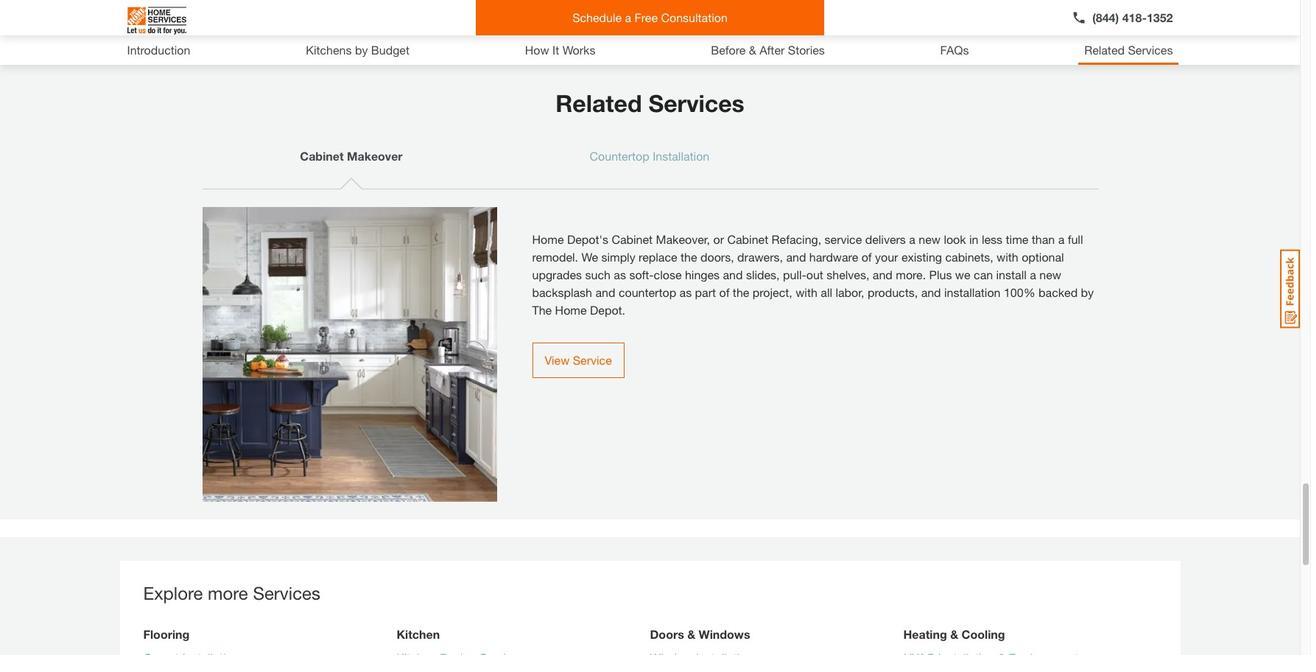 Task type: vqa. For each thing, say whether or not it's contained in the screenshot.
closets
no



Task type: describe. For each thing, give the bounding box(es) containing it.
0 horizontal spatial new
[[919, 232, 941, 246]]

view
[[545, 353, 570, 367]]

upgrades
[[532, 267, 582, 281]]

countertop
[[619, 285, 677, 299]]

and down your
[[873, 267, 893, 281]]

explore more services
[[143, 583, 321, 603]]

introduction
[[127, 43, 190, 57]]

out
[[807, 267, 824, 281]]

full
[[1068, 232, 1084, 246]]

can
[[974, 267, 993, 281]]

1 horizontal spatial services
[[649, 89, 745, 117]]

& for doors
[[688, 627, 696, 641]]

doors,
[[701, 250, 734, 264]]

0 vertical spatial the
[[681, 250, 697, 264]]

works
[[563, 43, 596, 57]]

1 vertical spatial home
[[555, 303, 587, 317]]

1 horizontal spatial as
[[680, 285, 692, 299]]

more.
[[896, 267, 926, 281]]

install
[[997, 267, 1027, 281]]

a up existing
[[910, 232, 916, 246]]

0 horizontal spatial by
[[355, 43, 368, 57]]

replace
[[639, 250, 678, 264]]

kitchen
[[397, 627, 440, 641]]

0 horizontal spatial cabinet
[[300, 149, 344, 163]]

schedule a free consultation
[[573, 10, 728, 24]]

we
[[582, 250, 598, 264]]

heating & cooling
[[904, 627, 1006, 641]]

windows
[[699, 627, 750, 641]]

(844)
[[1093, 10, 1120, 24]]

products,
[[868, 285, 918, 299]]

1 horizontal spatial of
[[862, 250, 872, 264]]

0 horizontal spatial of
[[720, 285, 730, 299]]

by inside the home depot's cabinet makeover, or cabinet refacing, service delivers a new look in less time than a full remodel. we simply replace the doors, drawers, and hardware of your existing cabinets, with optional upgrades such as soft-close hinges and slides, pull-out shelves, and more. plus we can install a new backsplash and countertop as part of the project, with all labor, products, and installation 100% backed by the home depot.
[[1081, 285, 1094, 299]]

and up depot.
[[596, 285, 616, 299]]

backsplash
[[532, 285, 592, 299]]

depot's
[[567, 232, 609, 246]]

and down plus
[[922, 285, 941, 299]]

after
[[760, 43, 785, 57]]

1352
[[1147, 10, 1173, 24]]

0 horizontal spatial related
[[556, 89, 642, 117]]

countertop installation
[[590, 149, 710, 163]]

cooling
[[962, 627, 1006, 641]]

optional
[[1022, 250, 1065, 264]]

soft-
[[630, 267, 654, 281]]

than
[[1032, 232, 1055, 246]]

consultation
[[661, 10, 728, 24]]

cabinets,
[[946, 250, 994, 264]]

(844) 418-1352 link
[[1072, 9, 1173, 27]]

and down doors, at top
[[723, 267, 743, 281]]

installation
[[945, 285, 1001, 299]]

stories
[[788, 43, 825, 57]]

simply
[[602, 250, 636, 264]]

project,
[[753, 285, 793, 299]]

0 horizontal spatial related services
[[556, 89, 745, 117]]

1 horizontal spatial related
[[1085, 43, 1125, 57]]

makeover
[[347, 149, 403, 163]]

kitchens by budget
[[306, 43, 410, 57]]

1 vertical spatial with
[[796, 285, 818, 299]]

0 vertical spatial with
[[997, 250, 1019, 264]]

your
[[875, 250, 899, 264]]

explore
[[143, 583, 203, 603]]

close
[[654, 267, 682, 281]]

shelves,
[[827, 267, 870, 281]]

how
[[525, 43, 549, 57]]

(844) 418-1352
[[1093, 10, 1173, 24]]

how it works
[[525, 43, 596, 57]]



Task type: locate. For each thing, give the bounding box(es) containing it.
0 vertical spatial home
[[532, 232, 564, 246]]

0 vertical spatial by
[[355, 43, 368, 57]]

0 horizontal spatial the
[[681, 250, 697, 264]]

cabinet up the simply
[[612, 232, 653, 246]]

1 horizontal spatial new
[[1040, 267, 1062, 281]]

do it for you logo image
[[127, 1, 186, 41]]

services
[[1128, 43, 1173, 57], [649, 89, 745, 117], [253, 583, 321, 603]]

kitchens
[[306, 43, 352, 57]]

schedule a free consultation button
[[476, 0, 825, 35]]

cabinet makeover
[[300, 149, 403, 163]]

faqs
[[941, 43, 969, 57]]

2 horizontal spatial services
[[1128, 43, 1173, 57]]

installation
[[653, 149, 710, 163]]

pull-
[[783, 267, 807, 281]]

a down optional at the top of page
[[1030, 267, 1037, 281]]

a left full
[[1059, 232, 1065, 246]]

1 vertical spatial related
[[556, 89, 642, 117]]

1 vertical spatial new
[[1040, 267, 1062, 281]]

drawers,
[[738, 250, 783, 264]]

a
[[625, 10, 632, 24], [910, 232, 916, 246], [1059, 232, 1065, 246], [1030, 267, 1037, 281]]

look
[[944, 232, 966, 246]]

depot.
[[590, 303, 626, 317]]

feedback link image
[[1281, 249, 1301, 329]]

such
[[585, 267, 611, 281]]

1 horizontal spatial the
[[733, 285, 750, 299]]

&
[[749, 43, 757, 57], [688, 627, 696, 641], [951, 627, 959, 641]]

slides,
[[746, 267, 780, 281]]

flooring
[[143, 627, 190, 641]]

a inside button
[[625, 10, 632, 24]]

& left after at the right top
[[749, 43, 757, 57]]

0 horizontal spatial &
[[688, 627, 696, 641]]

in
[[970, 232, 979, 246]]

1 horizontal spatial &
[[749, 43, 757, 57]]

remodel.
[[532, 250, 578, 264]]

418-
[[1123, 10, 1147, 24]]

services down 1352
[[1128, 43, 1173, 57]]

related down (844)
[[1085, 43, 1125, 57]]

delivers
[[866, 232, 906, 246]]

home depot's cabinet makeover, or cabinet refacing, service delivers a new look in less time than a full remodel. we simply replace the doors, drawers, and hardware of your existing cabinets, with optional upgrades such as soft-close hinges and slides, pull-out shelves, and more. plus we can install a new backsplash and countertop as part of the project, with all labor, products, and installation 100% backed by the home depot.
[[532, 232, 1094, 317]]

1 horizontal spatial cabinet
[[612, 232, 653, 246]]

services right more
[[253, 583, 321, 603]]

& right doors
[[688, 627, 696, 641]]

of
[[862, 250, 872, 264], [720, 285, 730, 299]]

0 horizontal spatial with
[[796, 285, 818, 299]]

& for heating
[[951, 627, 959, 641]]

refacing,
[[772, 232, 822, 246]]

related services
[[1085, 43, 1173, 57], [556, 89, 745, 117]]

2 vertical spatial services
[[253, 583, 321, 603]]

more
[[208, 583, 248, 603]]

the
[[532, 303, 552, 317]]

service
[[573, 353, 612, 367]]

existing
[[902, 250, 942, 264]]

a left "free" in the top of the page
[[625, 10, 632, 24]]

1 vertical spatial by
[[1081, 285, 1094, 299]]

labor,
[[836, 285, 865, 299]]

0 horizontal spatial as
[[614, 267, 626, 281]]

1 vertical spatial the
[[733, 285, 750, 299]]

with down out
[[796, 285, 818, 299]]

we
[[956, 267, 971, 281]]

1 vertical spatial of
[[720, 285, 730, 299]]

service
[[825, 232, 862, 246]]

before & after stories
[[711, 43, 825, 57]]

2 horizontal spatial &
[[951, 627, 959, 641]]

cabinet
[[300, 149, 344, 163], [612, 232, 653, 246], [728, 232, 769, 246]]

related services up countertop installation
[[556, 89, 745, 117]]

related up countertop
[[556, 89, 642, 117]]

doors
[[650, 627, 684, 641]]

cabinet left makeover at the top left of the page
[[300, 149, 344, 163]]

home up remodel.
[[532, 232, 564, 246]]

view service
[[545, 353, 612, 367]]

& left cooling
[[951, 627, 959, 641]]

1 horizontal spatial related services
[[1085, 43, 1173, 57]]

schedule
[[573, 10, 622, 24]]

heating
[[904, 627, 947, 641]]

new down optional at the top of page
[[1040, 267, 1062, 281]]

of left your
[[862, 250, 872, 264]]

with
[[997, 250, 1019, 264], [796, 285, 818, 299]]

plus
[[930, 267, 952, 281]]

before
[[711, 43, 746, 57]]

and
[[787, 250, 806, 264], [723, 267, 743, 281], [873, 267, 893, 281], [596, 285, 616, 299], [922, 285, 941, 299]]

1 vertical spatial related services
[[556, 89, 745, 117]]

services up 'installation'
[[649, 89, 745, 117]]

it
[[553, 43, 559, 57]]

0 vertical spatial services
[[1128, 43, 1173, 57]]

view service link
[[532, 342, 625, 378]]

related
[[1085, 43, 1125, 57], [556, 89, 642, 117]]

home
[[532, 232, 564, 246], [555, 303, 587, 317]]

0 vertical spatial related services
[[1085, 43, 1173, 57]]

with up 'install'
[[997, 250, 1019, 264]]

countertop
[[590, 149, 650, 163]]

0 horizontal spatial services
[[253, 583, 321, 603]]

new up existing
[[919, 232, 941, 246]]

and down refacing,
[[787, 250, 806, 264]]

less
[[982, 232, 1003, 246]]

free
[[635, 10, 658, 24]]

doors & windows
[[650, 627, 750, 641]]

the down slides,
[[733, 285, 750, 299]]

home down the 'backsplash'
[[555, 303, 587, 317]]

hinges
[[685, 267, 720, 281]]

backed
[[1039, 285, 1078, 299]]

of right part
[[720, 285, 730, 299]]

hardware
[[810, 250, 859, 264]]

as
[[614, 267, 626, 281], [680, 285, 692, 299]]

budget
[[371, 43, 410, 57]]

or
[[714, 232, 724, 246]]

1 horizontal spatial with
[[997, 250, 1019, 264]]

0 vertical spatial new
[[919, 232, 941, 246]]

time
[[1006, 232, 1029, 246]]

0 vertical spatial as
[[614, 267, 626, 281]]

by
[[355, 43, 368, 57], [1081, 285, 1094, 299]]

makeover,
[[656, 232, 710, 246]]

by left budget
[[355, 43, 368, 57]]

the down makeover,
[[681, 250, 697, 264]]

0 vertical spatial of
[[862, 250, 872, 264]]

the
[[681, 250, 697, 264], [733, 285, 750, 299]]

1 vertical spatial services
[[649, 89, 745, 117]]

2 horizontal spatial cabinet
[[728, 232, 769, 246]]

1 horizontal spatial by
[[1081, 285, 1094, 299]]

as left part
[[680, 285, 692, 299]]

part
[[695, 285, 716, 299]]

as down the simply
[[614, 267, 626, 281]]

& for before
[[749, 43, 757, 57]]

by right backed
[[1081, 285, 1094, 299]]

related services down (844) 418-1352 link at the right top
[[1085, 43, 1173, 57]]

0 vertical spatial related
[[1085, 43, 1125, 57]]

1 vertical spatial as
[[680, 285, 692, 299]]

cabinet up drawers,
[[728, 232, 769, 246]]

all
[[821, 285, 833, 299]]

100%
[[1004, 285, 1036, 299]]



